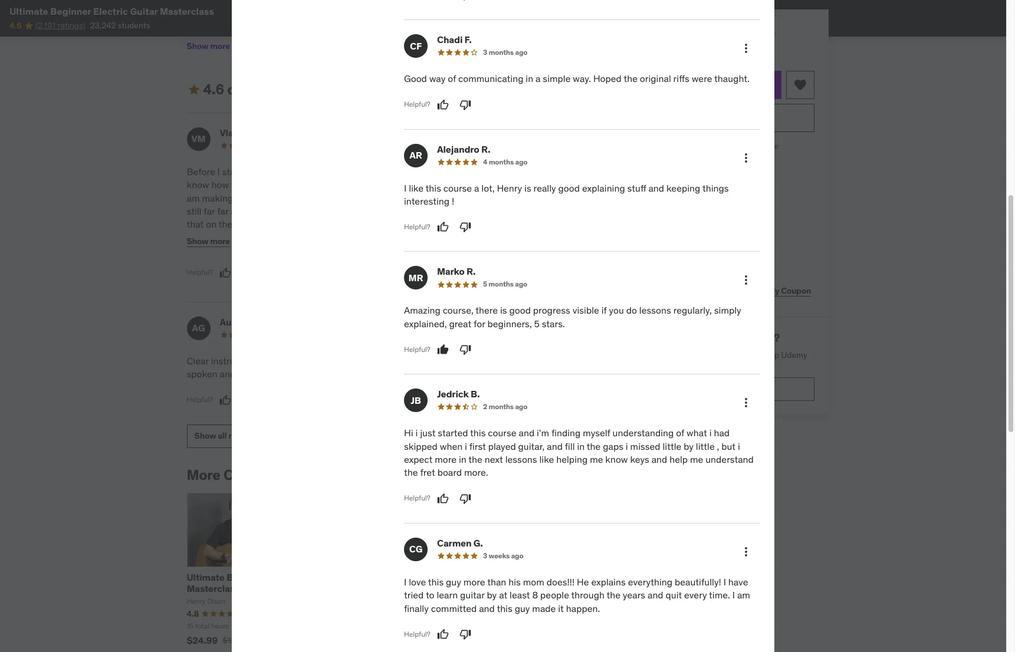 Task type: vqa. For each thing, say whether or not it's contained in the screenshot.
people?
yes



Task type: describe. For each thing, give the bounding box(es) containing it.
completion
[[711, 265, 753, 276]]

months down later
[[489, 48, 514, 57]]

first inside hi i just started this course and i'm finding myself understanding of what i had skipped when i first played guitar, and fill in the gaps i missed little by little , but i expect more in the next lessons like helping me know keys and help me understand the fret board more.
[[470, 441, 486, 452]]

quit
[[666, 590, 682, 602]]

of down learning
[[499, 205, 507, 217]]

to up available
[[340, 11, 348, 21]]

will
[[281, 219, 294, 230]]

fun beginner ukulele course henry olsen
[[468, 572, 595, 595]]

started inside hi i just started this course and i'm finding myself understanding of what i had skipped when i first played guitar, and fill in the gaps i missed little by little , but i expect more in the next lessons like helping me know keys and help me understand the fret board more.
[[438, 427, 468, 439]]

0 vertical spatial masterclass
[[160, 5, 214, 17]]

add
[[688, 78, 706, 90]]

lectures for guitar
[[248, 622, 273, 631]]

apply coupon
[[758, 285, 812, 296]]

sons.
[[237, 57, 256, 67]]

to inside the before i started this course i did not even know how to hold a guitar.
[[231, 179, 240, 191]]

like inside hi i just started this course and i'm finding myself understanding of what i had skipped when i first played guitar, and fill in the gaps i missed little by little , but i expect more in the next lessons like helping me know keys and help me understand the fret board more.
[[540, 454, 554, 466]]

by inside i love this guy more than his mom does!!! he explains everything beautifully! i have tried to learn guitar by at least 8 people through the years and quit every time. i am finally committed and this guy made it happen.
[[487, 590, 497, 602]]

than
[[488, 576, 507, 588]]

he right credit.
[[212, 11, 223, 21]]

good way of communicating in a simple way. hoped the original riffs were thaught. for mark review by chadi f. as helpful image
[[404, 73, 750, 85]]

electric
[[93, 5, 128, 17]]

before
[[187, 166, 215, 178]]

hours up $24.99 $129.99
[[211, 622, 229, 631]]

ago down later
[[515, 48, 528, 57]]

learning
[[491, 192, 525, 204]]

more inside i love this guy more than his mom does!!! he explains everything beautifully! i have tried to learn guitar by at least 8 people through the years and quit every time. i am finally committed and this guy made it happen.
[[464, 576, 485, 588]]

1 vertical spatial years.
[[290, 45, 312, 56]]

to up croatia
[[575, 0, 582, 10]]

and down croatia
[[573, 45, 587, 56]]

14 guitar
[[253, 22, 284, 33]]

theory
[[396, 572, 427, 583]]

missed
[[631, 441, 661, 452]]

i left 'had'
[[710, 427, 712, 439]]

1 vertical spatial he
[[374, 34, 383, 44]]

and up consistently
[[426, 0, 440, 10]]

chadi f. for mark review by chadi f. as helpful icon
[[436, 316, 470, 328]]

i down have
[[733, 590, 735, 602]]

1 horizontal spatial decent
[[263, 192, 292, 204]]

on inside one month lather i am making pretty decent noice.my playing is still far far away from good one but i believe that on the end henry will teach me how to become decent guitar player.
[[206, 219, 217, 230]]

15
[[187, 622, 194, 631]]

2 months ago for excellent
[[482, 141, 526, 150]]

in down when
[[459, 454, 467, 466]]

i right year
[[585, 179, 588, 191]]

2 for jason m.
[[482, 141, 486, 150]]

1 horizontal spatial currently
[[338, 45, 371, 56]]

i left have
[[724, 576, 726, 588]]

stuff
[[628, 182, 647, 194]]

134
[[235, 622, 246, 631]]

31
[[514, 610, 521, 619]]

henry inside one month lather i am making pretty decent noice.my playing is still far far away from good one but i believe that on the end henry will teach me how to become decent guitar player.
[[253, 219, 278, 230]]

and up the guitar,
[[519, 427, 535, 439]]

cart
[[719, 78, 736, 90]]

his down teaching
[[538, 11, 549, 21]]

additional actions for review by carmen g. image
[[739, 545, 754, 559]]

the inside this course has been excellent so far. i just bought my first electric guitar this year and i am absolutely loving learning the basics of how to play it courtesy of this course.
[[527, 192, 541, 204]]

guitar inside ultimate beginner guitar masterclass henry olsen
[[269, 572, 296, 583]]

expect
[[404, 454, 433, 466]]

hours left on- on the top
[[678, 184, 699, 195]]

,
[[717, 441, 720, 452]]

know inside the before i started this course i did not even know how to hold a guitar.
[[187, 179, 209, 191]]

i up understand
[[738, 441, 741, 452]]

good inside 'i like this course a lot, henry is really good explaining stuff and keeping things interesting !'
[[559, 182, 580, 194]]

this inside hi i just started this course and i'm finding myself understanding of what i had skipped when i first played guitar, and fill in the gaps i missed little by little , but i expect more in the next lessons like helping me know keys and help me understand the fret board more.
[[470, 427, 486, 439]]

video
[[746, 184, 766, 195]]

3 for mark review by chadi f. as unhelpful icon associated with mark review by chadi f. as helpful image
[[483, 48, 488, 57]]

5 inside training 5 or more people? get your team access to 25,000+ top udemy courses anytime, anywhere.
[[687, 331, 694, 345]]

hoped for mark review by chadi f. as helpful icon
[[403, 368, 431, 380]]

access inside training 5 or more people? get your team access to 25,000+ top udemy courses anytime, anywhere.
[[696, 350, 722, 361]]

ultimate for ultimate beginner guitar masterclass henry olsen
[[187, 572, 225, 583]]

add to cart
[[688, 78, 736, 90]]

fun
[[468, 572, 485, 583]]

has up gotten on the top of the page
[[453, 0, 466, 10]]

i right far.
[[562, 166, 564, 178]]

understand
[[706, 454, 754, 466]]

r. for alejandro r.
[[482, 143, 491, 155]]

2 vertical spatial he
[[211, 45, 221, 56]]

fill
[[565, 441, 575, 452]]

this inside 'i like this course a lot, henry is really good explaining stuff and keeping things interesting !'
[[426, 182, 441, 194]]

in right fill
[[577, 441, 585, 452]]

great
[[449, 318, 472, 330]]

on inside henry is a teacher proud of sharing his expertise, and knowledge and he has thousands of teaching hours to his credit. he has trained 100.000+ students to date and has consistently gotten 5-star reviews for his work. he currently teaches 14 guitar courses (all available on udemy) henry was born and raised in san francisco where he lived his early childhood years. he later moved to croatia where he spent his teenage years. henry currently lives in austria with his family of three; a beautiful wife and two adorable sons.
[[364, 22, 373, 33]]

what
[[687, 427, 708, 439]]

course,
[[443, 305, 474, 317]]

myself
[[583, 427, 611, 439]]

childhood
[[437, 34, 473, 44]]

date
[[350, 11, 366, 21]]

understanding
[[613, 427, 674, 439]]

1 little from the left
[[663, 441, 682, 452]]

this down learning
[[510, 205, 525, 217]]

making
[[202, 192, 233, 204]]

expertise,
[[330, 0, 366, 10]]

helpful? for mark review by chadi f. as helpful icon
[[403, 396, 429, 404]]

mark review by carmen g. as helpful image
[[437, 629, 449, 641]]

demand
[[714, 184, 744, 195]]

udemy)
[[375, 22, 403, 33]]

2 horizontal spatial me
[[690, 454, 704, 466]]

henry inside 'i like this course a lot, henry is really good explaining stuff and keeping things interesting !'
[[497, 182, 522, 194]]

1 show more button from the top
[[187, 34, 242, 58]]

0 vertical spatial access
[[706, 249, 732, 260]]

gotten
[[446, 11, 470, 21]]

in down the beautiful
[[526, 73, 534, 85]]

and inside this course has been excellent so far. i just bought my first electric guitar this year and i am absolutely loving learning the basics of how to play it courtesy of this course.
[[567, 179, 583, 191]]

3 for mark review by chadi f. as unhelpful icon corresponding to mark review by chadi f. as helpful icon
[[482, 330, 486, 339]]

has up udemy)
[[384, 11, 397, 21]]

course inside 'i like this course a lot, henry is really good explaining stuff and keeping things interesting !'
[[444, 182, 472, 194]]

how inside this course has been excellent so far. i just bought my first electric guitar this year and i am absolutely loving learning the basics of how to play it courtesy of this course.
[[403, 205, 420, 217]]

was
[[211, 34, 225, 44]]

total for ultimate beginner guitar masterclass
[[195, 622, 210, 631]]

player.
[[281, 232, 309, 244]]

students inside henry is a teacher proud of sharing his expertise, and knowledge and he has thousands of teaching hours to his credit. he has trained 100.000+ students to date and has consistently gotten 5-star reviews for his work. he currently teaches 14 guitar courses (all available on udemy) henry was born and raised in san francisco where he lived his early childhood years. he later moved to croatia where he spent his teenage years. henry currently lives in austria with his family of three; a beautiful wife and two adorable sons.
[[306, 11, 339, 21]]

mark review by jason m. as unhelpful image
[[458, 232, 470, 243]]

original for mark review by chadi f. as unhelpful icon associated with mark review by chadi f. as helpful image
[[640, 73, 671, 85]]

beginners,
[[488, 318, 532, 330]]

chadi for mark review by chadi f. as helpful icon
[[436, 316, 461, 328]]

show all reviews
[[194, 431, 258, 442]]

a down progress
[[534, 355, 539, 367]]

guitar inside i love this guy more than his mom does!!! he explains everything beautifully! i have tried to learn guitar by at least 8 people through the years and quit every time. i am finally committed and this guy made it happen.
[[460, 590, 485, 602]]

and up udemy)
[[368, 0, 382, 10]]

marko
[[437, 266, 465, 278]]

xsmall image for 12.5
[[642, 184, 652, 195]]

helpful? left mark review by vladan m. as helpful icon
[[187, 268, 213, 277]]

good for mark review by chadi f. as helpful image
[[404, 73, 427, 85]]

alejandro
[[437, 143, 480, 155]]

this left "31"
[[497, 603, 513, 615]]

good inside amazing course, there is good progress visible if you do lessons regularly, simply explained, great for beginners, 5 stars.
[[510, 305, 531, 317]]

vladan
[[220, 127, 250, 139]]

$24.99
[[187, 635, 218, 647]]

it inside this course has been excellent so far. i just bought my first electric guitar this year and i am absolutely loving learning the basics of how to play it courtesy of this course.
[[453, 205, 458, 217]]

but inside one month lather i am making pretty decent noice.my playing is still far far away from good one but i believe that on the end henry will teach me how to become decent guitar player.
[[318, 205, 332, 217]]

know inside hi i just started this course and i'm finding myself understanding of what i had skipped when i first played guitar, and fill in the gaps i missed little by little , but i expect more in the next lessons like helping me know keys and help me understand the fret board more.
[[606, 454, 628, 466]]

simple for mark review by chadi f. as unhelpful icon associated with mark review by chadi f. as helpful image
[[543, 73, 571, 85]]

he up three;
[[499, 34, 509, 44]]

0 vertical spatial 5
[[483, 280, 487, 289]]

2 far from the left
[[217, 205, 229, 217]]

his up croatia
[[584, 0, 595, 10]]

show for vm
[[187, 236, 208, 247]]

of down full lifetime access at top
[[702, 265, 709, 276]]

and down everything
[[648, 590, 664, 602]]

ago for to
[[511, 552, 524, 561]]

lot,
[[482, 182, 495, 194]]

4.7
[[468, 598, 480, 608]]

1 horizontal spatial lectures
[[383, 622, 409, 631]]

0 vertical spatial he
[[442, 0, 451, 10]]

played
[[488, 441, 516, 452]]

noice.my
[[295, 192, 332, 204]]

helpful? for mark review by jedrick b. as helpful image
[[404, 494, 431, 503]]

his up austria
[[404, 34, 415, 44]]

i left love on the left bottom of page
[[404, 576, 407, 588]]

1 vertical spatial decent
[[223, 232, 252, 244]]

practical music theory 101 for guitar link
[[328, 572, 459, 595]]

he right work.
[[573, 11, 584, 21]]

more inside hi i just started this course and i'm finding myself understanding of what i had skipped when i first played guitar, and fill in the gaps i missed little by little , but i expect more in the next lessons like helping me know keys and help me understand the fret board more.
[[435, 454, 457, 466]]

born
[[227, 34, 244, 44]]

ultimate beginner electric guitar masterclass
[[9, 5, 214, 17]]

to inside i love this guy more than his mom does!!! he explains everything beautifully! i have tried to learn guitar by at least 8 people through the years and quit every time. i am finally committed and this guy made it happen.
[[426, 590, 435, 602]]

23,242
[[90, 20, 116, 31]]

off
[[765, 30, 776, 41]]

how inside one month lather i am making pretty decent noice.my playing is still far far away from good one but i believe that on the end henry will teach me how to become decent guitar player.
[[338, 219, 355, 230]]

lessons inside hi i just started this course and i'm finding myself understanding of what i had skipped when i first played guitar, and fill in the gaps i missed little by little , but i expect more in the next lessons like helping me know keys and help me understand the fret board more.
[[506, 454, 537, 466]]

visible
[[573, 305, 600, 317]]

amazing course, there is good progress visible if you do lessons regularly, simply explained, great for beginners, 5 stars.
[[404, 305, 742, 330]]

san
[[295, 34, 309, 44]]

helpful? for mark review by jason m. as helpful 'image'
[[403, 232, 429, 241]]

i left the believe
[[335, 205, 337, 217]]

he inside i love this guy more than his mom does!!! he explains everything beautifully! i have tried to learn guitar by at least 8 people through the years and quit every time. i am finally committed and this guy made it happen.
[[577, 576, 589, 588]]

teaching
[[518, 0, 550, 10]]

months for !
[[489, 157, 514, 166]]

spoken
[[187, 368, 218, 380]]

more up mark review by vladan m. as helpful icon
[[210, 236, 230, 247]]

mr
[[409, 272, 423, 284]]

1594 reviews element
[[526, 598, 547, 608]]

mark review by marko r. as unhelpful image
[[460, 344, 471, 356]]

lectures for ukulele
[[523, 610, 548, 619]]

f. for mark review by chadi f. as helpful image
[[465, 34, 472, 46]]

explained,
[[404, 318, 447, 330]]

of up 100.000+ at top left
[[279, 0, 286, 10]]

i right gaps
[[626, 441, 628, 452]]

more up adorable
[[210, 40, 230, 51]]

me inside one month lather i am making pretty decent noice.my playing is still far far away from good one but i believe that on the end henry will teach me how to become decent guitar player.
[[322, 219, 336, 230]]

henry down francisco at the left top
[[314, 45, 336, 56]]

2 little from the left
[[696, 441, 715, 452]]

a inside 'i like this course a lot, henry is really good explaining stuff and keeping things interesting !'
[[475, 182, 479, 194]]

marko r.
[[437, 266, 476, 278]]

i right before
[[218, 166, 220, 178]]

this down so on the top right
[[529, 179, 545, 191]]

i right when
[[465, 441, 467, 452]]

next
[[485, 454, 503, 466]]

mark review by alejandro r. as unhelpful image
[[460, 222, 471, 233]]

beginner for guitar
[[227, 572, 267, 583]]

a left teacher
[[219, 0, 223, 10]]

good way of communicating in a simple way. hoped the original riffs were thaught. for mark review by chadi f. as helpful icon
[[403, 355, 590, 380]]

and left help at the right bottom of the page
[[652, 454, 668, 466]]

riffs for mark review by chadi f. as helpful image
[[674, 73, 690, 85]]

i right hi
[[416, 427, 418, 439]]

0 vertical spatial where
[[349, 34, 372, 44]]

two
[[187, 57, 200, 67]]

carmen g.
[[437, 538, 483, 549]]

original for mark review by chadi f. as unhelpful icon corresponding to mark review by chadi f. as helpful icon
[[449, 368, 481, 380]]

in down lived
[[391, 45, 398, 56]]

of left three;
[[482, 45, 489, 56]]

henry inside ultimate beginner guitar masterclass henry olsen
[[187, 597, 206, 606]]

people?
[[738, 331, 780, 345]]

in left san
[[287, 34, 293, 44]]

instructions.
[[211, 355, 263, 367]]

i left did
[[303, 166, 306, 178]]

henry left was
[[187, 34, 209, 44]]

a down the beautiful
[[536, 73, 541, 85]]

mark review by jedrick b. as unhelpful image
[[460, 493, 471, 505]]

his down "childhood"
[[445, 45, 456, 56]]

4.6 for 4.6 course rating
[[203, 80, 224, 99]]

apply
[[758, 285, 780, 296]]

4.6 for 4.6
[[9, 20, 22, 31]]

this left the price!
[[709, 50, 722, 60]]

8
[[533, 590, 538, 602]]

0 vertical spatial currently
[[187, 22, 219, 33]]

1 vertical spatial guy
[[515, 603, 530, 615]]

the inside one month lather i am making pretty decent noice.my playing is still far far away from good one but i believe that on the end henry will teach me how to become decent guitar player.
[[219, 219, 233, 230]]

rating
[[276, 80, 315, 99]]

course down the sons.
[[227, 80, 272, 99]]

1 horizontal spatial years.
[[475, 34, 497, 44]]

and right date
[[368, 11, 382, 21]]

mark review by jedrick b. as helpful image
[[437, 493, 449, 505]]

is inside amazing course, there is good progress visible if you do lessons regularly, simply explained, great for beginners, 5 stars.
[[500, 305, 507, 317]]

m. for vladan m.
[[252, 127, 263, 139]]

and left fill
[[547, 441, 563, 452]]

1 horizontal spatial me
[[590, 454, 603, 466]]

ago for when
[[515, 403, 528, 411]]

hi
[[404, 427, 413, 439]]

medium image
[[187, 83, 201, 97]]

1 horizontal spatial at
[[700, 50, 707, 60]]

way for mark review by chadi f. as helpful icon
[[428, 355, 444, 367]]

0 vertical spatial guy
[[446, 576, 461, 588]]

f. for mark review by chadi f. as helpful icon
[[463, 316, 470, 328]]

like inside 'i like this course a lot, henry is really good explaining stuff and keeping things interesting !'
[[409, 182, 424, 194]]

guitar inside this course has been excellent so far. i just bought my first electric guitar this year and i am absolutely loving learning the basics of how to play it courtesy of this course.
[[502, 179, 527, 191]]

$24.99 $129.99
[[187, 635, 252, 647]]

three;
[[491, 45, 513, 56]]

courtesy
[[461, 205, 497, 217]]

and up the $15.99
[[479, 603, 495, 615]]

this course has been excellent so far. i just bought my first electric guitar this year and i am absolutely loving learning the basics of how to play it courtesy of this course.
[[403, 166, 588, 217]]

0 horizontal spatial students
[[118, 20, 150, 31]]

a inside the before i started this course i did not even know how to hold a guitar.
[[263, 179, 268, 191]]

chadi for mark review by chadi f. as helpful image
[[437, 34, 463, 46]]

show more for second "show more" button from the bottom of the page
[[187, 40, 230, 51]]

helpful? for mark review by chadi f. as helpful image
[[404, 100, 431, 109]]

for inside amazing course, there is good progress visible if you do lessons regularly, simply explained, great for beginners, 5 stars.
[[474, 318, 485, 330]]

(2,191
[[35, 20, 55, 31]]

1 horizontal spatial g.
[[474, 538, 483, 549]]

people
[[541, 590, 570, 602]]

5 inside amazing course, there is good progress visible if you do lessons regularly, simply explained, great for beginners, 5 stars.
[[534, 318, 540, 330]]

mark review by audrey layhoon g. as helpful image
[[220, 395, 231, 406]]

simple for mark review by chadi f. as unhelpful icon corresponding to mark review by chadi f. as helpful icon
[[542, 355, 570, 367]]

his right sharing
[[317, 0, 328, 10]]

thaught. for mark review by chadi f. as unhelpful icon corresponding to mark review by chadi f. as helpful icon
[[524, 368, 559, 380]]

r. for marko r.
[[467, 266, 476, 278]]

ago down beginners,
[[514, 330, 526, 339]]

clear instructions.
[[187, 355, 263, 367]]

olsen for fun
[[489, 586, 507, 595]]

beginner down people
[[554, 610, 583, 619]]

guarantee
[[746, 141, 779, 150]]

hoped for mark review by chadi f. as helpful image
[[594, 73, 622, 85]]

keys
[[631, 454, 650, 466]]

course inside this course has been excellent so far. i just bought my first electric guitar this year and i am absolutely loving learning the basics of how to play it courtesy of this course.
[[423, 166, 451, 178]]

his up the sons.
[[245, 45, 256, 56]]

francisco
[[311, 34, 347, 44]]

star
[[480, 11, 494, 21]]

i right "lather"
[[372, 179, 374, 191]]

thaught. for mark review by chadi f. as unhelpful icon associated with mark review by chadi f. as helpful image
[[715, 73, 750, 85]]

helpful? for mark review by alejandro r. as helpful 'icon' at the top of the page
[[404, 223, 431, 231]]

months down beginners,
[[487, 330, 513, 339]]

helpful? left mark review by audrey layhoon g. as helpful image
[[187, 396, 213, 404]]

25,000+
[[733, 350, 766, 361]]

guitar inside practical music theory 101 for guitar
[[328, 583, 355, 595]]

early
[[417, 34, 435, 44]]

skipped
[[404, 441, 438, 452]]

regularly,
[[674, 305, 712, 317]]

months for and
[[487, 141, 513, 150]]

lived
[[385, 34, 402, 44]]

hours inside henry is a teacher proud of sharing his expertise, and knowledge and he has thousands of teaching hours to his credit. he has trained 100.000+ students to date and has consistently gotten 5-star reviews for his work. he currently teaches 14 guitar courses (all available on udemy) henry was born and raised in san francisco where he lived his early childhood years. he later moved to croatia where he spent his teenage years. henry currently lives in austria with his family of three; a beautiful wife and two adorable sons.
[[552, 0, 573, 10]]

layhoon
[[253, 316, 290, 328]]

mark review by chadi f. as helpful image
[[436, 395, 447, 406]]



Task type: locate. For each thing, give the bounding box(es) containing it.
30-day money-back guarantee
[[678, 141, 779, 150]]

reviews inside button
[[229, 431, 258, 442]]

simply
[[715, 305, 742, 317]]

1 horizontal spatial on
[[364, 22, 373, 33]]

students down ultimate beginner electric guitar masterclass
[[118, 20, 150, 31]]

training
[[642, 331, 685, 345]]

it inside i love this guy more than his mom does!!! he explains everything beautifully! i have tried to learn guitar by at least 8 people through the years and quit every time. i am finally committed and this guy made it happen.
[[558, 603, 564, 615]]

0 vertical spatial way.
[[573, 73, 591, 85]]

austria
[[400, 45, 426, 56]]

0 horizontal spatial on
[[206, 219, 217, 230]]

ago for !
[[516, 157, 528, 166]]

cf for mark review by chadi f. as helpful icon
[[409, 322, 420, 334]]

0 horizontal spatial olsen
[[207, 597, 226, 606]]

this inside the before i started this course i did not even know how to hold a guitar.
[[255, 166, 270, 178]]

0 horizontal spatial lectures
[[248, 622, 273, 631]]

how up making
[[212, 179, 229, 191]]

this left for
[[428, 576, 444, 588]]

is inside 'i like this course a lot, henry is really good explaining stuff and keeping things interesting !'
[[525, 182, 532, 194]]

0 horizontal spatial it
[[453, 205, 458, 217]]

were inside "good way of communicating in a simple way. hoped the original riffs were thaught."
[[501, 368, 522, 380]]

mark review by jason m. as helpful image
[[436, 232, 447, 243]]

were for mark review by chadi f. as unhelpful icon corresponding to mark review by chadi f. as helpful icon
[[501, 368, 522, 380]]

0 vertical spatial know
[[187, 179, 209, 191]]

0 horizontal spatial for
[[474, 318, 485, 330]]

and right year
[[567, 179, 583, 191]]

0 horizontal spatial like
[[409, 182, 424, 194]]

just inside hi i just started this course and i'm finding myself understanding of what i had skipped when i first played guitar, and fill in the gaps i missed little by little , but i expect more in the next lessons like helping me know keys and help me understand the fret board more.
[[420, 427, 436, 439]]

0 vertical spatial 3 months ago
[[483, 48, 528, 57]]

1 vertical spatial show more
[[187, 236, 230, 247]]

show more down that
[[187, 236, 230, 247]]

has
[[453, 0, 466, 10], [225, 11, 238, 21], [384, 11, 397, 21], [453, 166, 468, 178]]

additional actions for review by jedrick b. image
[[739, 396, 754, 410]]

ratings)
[[57, 20, 85, 31]]

to inside this course has been excellent so far. i just bought my first electric guitar this year and i am absolutely loving learning the basics of how to play it courtesy of this course.
[[422, 205, 431, 217]]

how down bought at the top of page
[[403, 205, 420, 217]]

knowledge
[[384, 0, 424, 10]]

0 vertical spatial it
[[453, 205, 458, 217]]

courses
[[224, 466, 278, 484]]

3 months ago for mark review by chadi f. as unhelpful icon corresponding to mark review by chadi f. as helpful icon
[[482, 330, 526, 339]]

to
[[575, 0, 582, 10], [340, 11, 348, 21], [556, 34, 564, 44], [708, 78, 717, 90], [231, 179, 240, 191], [422, 205, 431, 217], [358, 219, 366, 230], [724, 350, 731, 361], [426, 590, 435, 602]]

to inside one month lather i am making pretty decent noice.my playing is still far far away from good one but i believe that on the end henry will teach me how to become decent guitar player.
[[358, 219, 366, 230]]

2 show more button from the top
[[187, 230, 230, 254]]

communicating inside "good way of communicating in a simple way. hoped the original riffs were thaught."
[[457, 355, 522, 367]]

good inside one month lather i am making pretty decent noice.my playing is still far far away from good one but i believe that on the end henry will teach me how to become decent guitar player.
[[276, 205, 298, 217]]

2 horizontal spatial guitar
[[502, 179, 527, 191]]

how inside the before i started this course i did not even know how to hold a guitar.
[[212, 179, 229, 191]]

course inside hi i just started this course and i'm finding myself understanding of what i had skipped when i first played guitar, and fill in the gaps i missed little by little , but i expect more in the next lessons like helping me know keys and help me understand the fret board more.
[[488, 427, 517, 439]]

3 for the mark review by carmen g. as unhelpful icon
[[483, 552, 488, 561]]

henry up credit.
[[187, 0, 209, 10]]

for inside henry is a teacher proud of sharing his expertise, and knowledge and he has thousands of teaching hours to his credit. he has trained 100.000+ students to date and has consistently gotten 5-star reviews for his work. he currently teaches 14 guitar courses (all available on udemy) henry was born and raised in san francisco where he lived his early childhood years. he later moved to croatia where he spent his teenage years. henry currently lives in austria with his family of three; a beautiful wife and two adorable sons.
[[526, 11, 536, 21]]

of up mark review by chadi f. as helpful image
[[448, 73, 456, 85]]

good for mark review by chadi f. as helpful icon
[[403, 355, 426, 367]]

is down "lather"
[[367, 192, 374, 204]]

mark review by carmen g. as unhelpful image
[[460, 629, 471, 641]]

by inside hi i just started this course and i'm finding myself understanding of what i had skipped when i first played guitar, and fill in the gaps i missed little by little , but i expect more in the next lessons like helping me know keys and help me understand the fret board more.
[[684, 441, 694, 452]]

1 vertical spatial started
[[438, 427, 468, 439]]

how
[[212, 179, 229, 191], [403, 205, 420, 217], [338, 219, 355, 230]]

of right 'basics'
[[572, 192, 581, 204]]

2 show more from the top
[[187, 236, 230, 247]]

just
[[567, 166, 582, 178], [420, 427, 436, 439]]

henry is a teacher proud of sharing his expertise, and knowledge and he has thousands of teaching hours to his credit. he has trained 100.000+ students to date and has consistently gotten 5-star reviews for his work. he currently teaches 14 guitar courses (all available on udemy) henry was born and raised in san francisco where he lived his early childhood years. he later moved to croatia where he spent his teenage years. henry currently lives in austria with his family of three; a beautiful wife and two adorable sons.
[[187, 0, 595, 67]]

has left been
[[453, 166, 468, 178]]

0 vertical spatial good
[[559, 182, 580, 194]]

were down beginners,
[[501, 368, 522, 380]]

cf for mark review by chadi f. as helpful image
[[410, 40, 422, 52]]

at right the left
[[700, 50, 707, 60]]

how down the believe
[[338, 219, 355, 230]]

of inside hi i just started this course and i'm finding myself understanding of what i had skipped when i first played guitar, and fill in the gaps i missed little by little , but i expect more in the next lessons like helping me know keys and help me understand the fret board more.
[[676, 427, 685, 439]]

he up lives
[[374, 34, 383, 44]]

beautifully!
[[675, 576, 722, 588]]

3 right "family"
[[483, 48, 488, 57]]

course
[[564, 572, 595, 583]]

it down people
[[558, 603, 564, 615]]

at
[[700, 50, 707, 60], [499, 590, 508, 602]]

and right born
[[246, 34, 260, 44]]

0 horizontal spatial guitar
[[255, 232, 279, 244]]

1 vertical spatial 2
[[483, 403, 488, 411]]

1 horizontal spatial total
[[474, 610, 489, 619]]

1 vertical spatial show more button
[[187, 230, 230, 254]]

1 vertical spatial hoped
[[403, 368, 431, 380]]

1 vertical spatial 3
[[482, 330, 486, 339]]

henry up 4.8
[[187, 597, 206, 606]]

1 vertical spatial simple
[[542, 355, 570, 367]]

good left the undo mark review by marko r. as helpful icon on the bottom left of page
[[403, 355, 426, 367]]

way inside "good way of communicating in a simple way. hoped the original riffs were thaught."
[[428, 355, 444, 367]]

first inside this course has been excellent so far. i just bought my first electric guitar this year and i am absolutely loving learning the basics of how to play it courtesy of this course.
[[450, 179, 467, 191]]

jedrick b.
[[437, 388, 480, 400]]

b.
[[471, 388, 480, 400]]

r. right marko
[[467, 266, 476, 278]]

1 vertical spatial like
[[540, 454, 554, 466]]

mark review by chadi f. as unhelpful image for mark review by chadi f. as helpful image
[[460, 99, 471, 111]]

committed
[[431, 603, 477, 615]]

show more inside button
[[187, 40, 230, 51]]

xsmall image left 12.5 at top right
[[642, 184, 652, 195]]

beginner for ukulele
[[487, 572, 527, 583]]

first right my at the left
[[450, 179, 467, 191]]

0 horizontal spatial little
[[663, 441, 682, 452]]

just right far.
[[567, 166, 582, 178]]

1 horizontal spatial for
[[526, 11, 536, 21]]

but inside hi i just started this course and i'm finding myself understanding of what i had skipped when i first played guitar, and fill in the gaps i missed little by little , but i expect more in the next lessons like helping me know keys and help me understand the fret board more.
[[722, 441, 736, 452]]

helpful? left the undo mark review by marko r. as helpful icon on the bottom left of page
[[404, 345, 431, 354]]

so
[[534, 166, 544, 178]]

1 vertical spatial 3 months ago
[[482, 330, 526, 339]]

0 vertical spatial just
[[567, 166, 582, 178]]

wishlist image
[[793, 78, 808, 92]]

mark review by vladan m. as helpful image
[[220, 267, 231, 279]]

additional actions for review by marko r. image
[[739, 274, 754, 288]]

has up teaches
[[225, 11, 238, 21]]

become
[[187, 232, 221, 244]]

1 vertical spatial know
[[606, 454, 628, 466]]

all
[[415, 622, 423, 631]]

happen.
[[566, 603, 600, 615]]

excellent
[[494, 166, 532, 178]]

m. for jason m.
[[463, 127, 473, 139]]

henry down from
[[253, 219, 278, 230]]

1 show more from the top
[[187, 40, 230, 51]]

a right "hold"
[[263, 179, 268, 191]]

show more
[[187, 40, 230, 51], [187, 236, 230, 247]]

0 vertical spatial cf
[[410, 40, 422, 52]]

course inside the before i started this course i did not even know how to hold a guitar.
[[273, 166, 301, 178]]

0 vertical spatial started
[[222, 166, 253, 178]]

additional actions for review by chadi f. image
[[739, 41, 754, 56]]

show for 4.6 course rating
[[194, 431, 216, 442]]

teenage
[[258, 45, 288, 56]]

to right tried
[[426, 590, 435, 602]]

pretty
[[235, 192, 261, 204]]

0 vertical spatial for
[[526, 11, 536, 21]]

5 left or
[[687, 331, 694, 345]]

far
[[204, 205, 215, 217], [217, 205, 229, 217]]

1 horizontal spatial courses
[[642, 362, 671, 372]]

with
[[428, 45, 443, 56]]

believe
[[339, 205, 369, 217]]

currently down credit.
[[187, 22, 219, 33]]

masterclass up was
[[160, 5, 214, 17]]

chadi f.
[[437, 34, 472, 46], [436, 316, 470, 328]]

1 horizontal spatial hoped
[[594, 73, 622, 85]]

courses inside henry is a teacher proud of sharing his expertise, and knowledge and he has thousands of teaching hours to his credit. he has trained 100.000+ students to date and has consistently gotten 5-star reviews for his work. he currently teaches 14 guitar courses (all available on udemy) henry was born and raised in san francisco where he lived his early childhood years. he later moved to croatia where he spent his teenage years. henry currently lives in austria with his family of three; a beautiful wife and two adorable sons.
[[286, 22, 315, 33]]

this up next
[[470, 427, 486, 439]]

of inside "good way of communicating in a simple way. hoped the original riffs were thaught."
[[447, 355, 455, 367]]

chadi f. up the undo mark review by marko r. as helpful icon on the bottom left of page
[[436, 316, 470, 328]]

4.6
[[9, 20, 22, 31], [203, 80, 224, 99]]

you
[[609, 305, 624, 317]]

0 vertical spatial 4.6
[[9, 20, 22, 31]]

money-
[[704, 141, 728, 150]]

show all reviews button
[[187, 425, 266, 448]]

1 horizontal spatial 4.6
[[203, 80, 224, 99]]

olsen inside fun beginner ukulele course henry olsen
[[489, 586, 507, 595]]

mark review by alejandro r. as helpful image
[[437, 222, 449, 233]]

1 vertical spatial way.
[[572, 355, 590, 367]]

even
[[340, 166, 360, 178]]

the inside i love this guy more than his mom does!!! he explains everything beautifully! i have tried to learn guitar by at least 8 people through the years and quit every time. i am finally committed and this guy made it happen.
[[607, 590, 621, 602]]

0 horizontal spatial know
[[187, 179, 209, 191]]

1 horizontal spatial students
[[306, 11, 339, 21]]

0 vertical spatial show
[[187, 40, 208, 51]]

1007 reviews element
[[386, 610, 407, 619]]

coupon
[[782, 285, 812, 296]]

absolutely
[[418, 192, 461, 204]]

3 down there
[[482, 330, 486, 339]]

i inside 'i like this course a lot, henry is really good explaining stuff and keeping things interesting !'
[[404, 182, 407, 194]]

0 vertical spatial were
[[692, 73, 713, 85]]

to left cart
[[708, 78, 717, 90]]

way left the mark review by marko r. as unhelpful icon
[[428, 355, 444, 367]]

amazing
[[404, 305, 441, 317]]

audrey layhoon g.
[[220, 316, 301, 328]]

0 vertical spatial on
[[364, 22, 373, 33]]

helpful? for mark review by carmen g. as helpful image
[[404, 630, 431, 639]]

0 horizontal spatial just
[[420, 427, 436, 439]]

carmen
[[437, 538, 472, 549]]

is inside teacher is well spoken and knowledgeable
[[358, 355, 364, 367]]

chadi f. for mark review by chadi f. as helpful image
[[437, 34, 472, 46]]

beginner inside ultimate beginner guitar masterclass henry olsen
[[227, 572, 267, 583]]

mark review by chadi f. as helpful image
[[437, 99, 449, 111]]

explains
[[592, 576, 626, 588]]

0 vertical spatial guitar
[[502, 179, 527, 191]]

henry down excellent
[[497, 182, 522, 194]]

courses
[[286, 22, 315, 33], [642, 362, 671, 372]]

to up wife at the top
[[556, 34, 564, 44]]

his inside i love this guy more than his mom does!!! he explains everything beautifully! i have tried to learn guitar by at least 8 people through the years and quit every time. i am finally committed and this guy made it happen.
[[509, 576, 521, 588]]

1 horizontal spatial riffs
[[674, 73, 690, 85]]

1 far from the left
[[204, 205, 215, 217]]

in down beginners,
[[525, 355, 532, 367]]

hoped inside "good way of communicating in a simple way. hoped the original riffs were thaught."
[[403, 368, 431, 380]]

helpful? for the undo mark review by marko r. as helpful icon on the bottom left of page
[[404, 345, 431, 354]]

0 horizontal spatial 4.6
[[9, 20, 22, 31]]

a
[[219, 0, 223, 10], [515, 45, 519, 56], [536, 73, 541, 85], [263, 179, 268, 191], [475, 182, 479, 194], [534, 355, 539, 367]]

0 horizontal spatial hoped
[[403, 368, 431, 380]]

is inside henry is a teacher proud of sharing his expertise, and knowledge and he has thousands of teaching hours to his credit. he has trained 100.000+ students to date and has consistently gotten 5-star reviews for his work. he currently teaches 14 guitar courses (all available on udemy) henry was born and raised in san francisco where he lived his early childhood years. he later moved to croatia where he spent his teenage years. henry currently lives in austria with his family of three; a beautiful wife and two adorable sons.
[[211, 0, 217, 10]]

just inside this course has been excellent so far. i just bought my first electric guitar this year and i am absolutely loving learning the basics of how to play it courtesy of this course.
[[567, 166, 582, 178]]

olsen for ultimate
[[207, 597, 226, 606]]

0 vertical spatial simple
[[543, 73, 571, 85]]

am inside one month lather i am making pretty decent noice.my playing is still far far away from good one but i believe that on the end henry will teach me how to become decent guitar player.
[[187, 192, 200, 204]]

2 horizontal spatial by
[[684, 441, 694, 452]]

show left all
[[194, 431, 216, 442]]

first
[[450, 179, 467, 191], [470, 441, 486, 452]]

2 vertical spatial 2
[[468, 610, 473, 619]]

all levels
[[415, 622, 445, 631]]

guitar down from
[[255, 232, 279, 244]]

hours left "31"
[[490, 610, 508, 619]]

helpful? left mark review by carmen g. as helpful image
[[404, 630, 431, 639]]

simple inside "good way of communicating in a simple way. hoped the original riffs were thaught."
[[542, 355, 570, 367]]

way. inside "good way of communicating in a simple way. hoped the original riffs were thaught."
[[572, 355, 590, 367]]

3 months ago down beginners,
[[482, 330, 526, 339]]

more inside training 5 or more people? get your team access to 25,000+ top udemy courses anytime, anywhere.
[[709, 331, 736, 345]]

made
[[533, 603, 556, 615]]

simple down stars. on the right
[[542, 355, 570, 367]]

lessons down the guitar,
[[506, 454, 537, 466]]

ag
[[192, 322, 205, 334]]

good inside "good way of communicating in a simple way. hoped the original riffs were thaught."
[[403, 355, 426, 367]]

has inside this course has been excellent so far. i just bought my first electric guitar this year and i am absolutely loving learning the basics of how to play it courtesy of this course.
[[453, 166, 468, 178]]

4
[[483, 157, 488, 166]]

riffs for mark review by chadi f. as helpful icon
[[483, 368, 499, 380]]

1 horizontal spatial were
[[692, 73, 713, 85]]

good
[[559, 182, 580, 194], [276, 205, 298, 217], [510, 305, 531, 317]]

board
[[438, 467, 462, 479]]

teaches
[[221, 22, 251, 33]]

1 vertical spatial just
[[420, 427, 436, 439]]

1 horizontal spatial am
[[403, 192, 416, 204]]

good down far.
[[559, 182, 580, 194]]

0 horizontal spatial guitar
[[130, 5, 158, 17]]

ago for beginners,
[[515, 280, 528, 289]]

2 m. from the left
[[463, 127, 473, 139]]

masterclass up 4.8
[[187, 583, 240, 595]]

5
[[483, 280, 487, 289], [534, 318, 540, 330], [687, 331, 694, 345]]

g. right layhoon
[[292, 316, 301, 328]]

1 vertical spatial chadi f.
[[436, 316, 470, 328]]

guitar inside one month lather i am making pretty decent noice.my playing is still far far away from good one but i believe that on the end henry will teach me how to become decent guitar player.
[[255, 232, 279, 244]]

2 vertical spatial 5
[[687, 331, 694, 345]]

know
[[187, 179, 209, 191], [606, 454, 628, 466]]

2 months ago
[[482, 141, 526, 150], [483, 403, 528, 411]]

mark review by chadi f. as unhelpful image
[[460, 99, 471, 111], [458, 395, 470, 406]]

2 down the 4.7
[[468, 610, 473, 619]]

0 vertical spatial hoped
[[594, 73, 622, 85]]

a down later
[[515, 45, 519, 56]]

1 vertical spatial guitar
[[255, 232, 279, 244]]

1 horizontal spatial guy
[[515, 603, 530, 615]]

is left teacher
[[211, 0, 217, 10]]

5 months ago
[[483, 280, 528, 289]]

ago for and
[[514, 141, 526, 150]]

jason
[[436, 127, 461, 139]]

1 vertical spatial on
[[206, 219, 217, 230]]

more.
[[464, 467, 488, 479]]

way for mark review by chadi f. as helpful image
[[429, 73, 446, 85]]

1 horizontal spatial 5
[[534, 318, 540, 330]]

5 left stars. on the right
[[534, 318, 540, 330]]

and
[[368, 0, 382, 10], [426, 0, 440, 10], [368, 11, 382, 21], [246, 34, 260, 44], [573, 45, 587, 56], [567, 179, 583, 191], [649, 182, 665, 194], [220, 368, 236, 380], [519, 427, 535, 439], [547, 441, 563, 452], [652, 454, 668, 466], [648, 590, 664, 602], [479, 603, 495, 615]]

simple
[[543, 73, 571, 85], [542, 355, 570, 367]]

credit.
[[187, 11, 210, 21]]

mark review by audrey layhoon g. as unhelpful image
[[460, 0, 471, 1]]

ultimate inside ultimate beginner guitar masterclass henry olsen
[[187, 572, 225, 583]]

0 vertical spatial xsmall image
[[642, 184, 652, 195]]

beginner inside fun beginner ukulele course henry olsen
[[487, 572, 527, 583]]

1 vertical spatial for
[[474, 318, 485, 330]]

0 vertical spatial chadi
[[437, 34, 463, 46]]

guitar
[[502, 179, 527, 191], [255, 232, 279, 244], [460, 590, 485, 602]]

1 horizontal spatial original
[[640, 73, 671, 85]]

where down available
[[349, 34, 372, 44]]

guitar down excellent
[[502, 179, 527, 191]]

months for beginners,
[[489, 280, 514, 289]]

0 horizontal spatial but
[[318, 205, 332, 217]]

0 horizontal spatial started
[[222, 166, 253, 178]]

0 horizontal spatial by
[[281, 466, 297, 484]]

and inside teacher is well spoken and knowledgeable
[[220, 368, 236, 380]]

0 horizontal spatial ultimate
[[9, 5, 48, 17]]

in
[[287, 34, 293, 44], [391, 45, 398, 56], [526, 73, 534, 85], [525, 355, 532, 367], [577, 441, 585, 452], [459, 454, 467, 466]]

lectures down the 1007 reviews element
[[383, 622, 409, 631]]

full lifetime access
[[661, 249, 732, 260]]

0 horizontal spatial where
[[187, 45, 209, 56]]

me right help at the right bottom of the page
[[690, 454, 704, 466]]

1 horizontal spatial started
[[438, 427, 468, 439]]

0 horizontal spatial am
[[187, 192, 200, 204]]

helpful? left mark review by jason m. as helpful 'image'
[[403, 232, 429, 241]]

reviews right "star"
[[496, 11, 524, 21]]

1 horizontal spatial he
[[374, 34, 383, 44]]

chadi f. down gotten on the top of the page
[[437, 34, 472, 46]]

henry down fun
[[468, 586, 487, 595]]

1 vertical spatial r.
[[467, 266, 476, 278]]

communicating for mark review by chadi f. as helpful icon
[[457, 355, 522, 367]]

1 m. from the left
[[252, 127, 263, 139]]

additional actions for review by alejandro r. image
[[739, 151, 754, 165]]

year
[[547, 179, 565, 191]]

practical music theory 101 for guitar
[[328, 572, 459, 595]]

3 months ago for mark review by chadi f. as unhelpful icon associated with mark review by chadi f. as helpful image
[[483, 48, 528, 57]]

1 vertical spatial currently
[[338, 45, 371, 56]]

2 horizontal spatial lectures
[[523, 610, 548, 619]]

show more for 1st "show more" button from the bottom of the page
[[187, 236, 230, 247]]

he up through
[[577, 576, 589, 588]]

show inside button
[[194, 431, 216, 442]]

1 vertical spatial lessons
[[506, 454, 537, 466]]

masterclass inside ultimate beginner guitar masterclass henry olsen
[[187, 583, 240, 595]]

xsmall image for full
[[642, 249, 652, 261]]

0 vertical spatial show more
[[187, 40, 230, 51]]

1 vertical spatial good
[[403, 355, 426, 367]]

am up 'still' on the top of page
[[187, 192, 200, 204]]

of left teaching
[[509, 0, 516, 10]]

i
[[416, 427, 418, 439], [710, 427, 712, 439], [465, 441, 467, 452], [626, 441, 628, 452], [738, 441, 741, 452]]

am inside i love this guy more than his mom does!!! he explains everything beautifully! i have tried to learn guitar by at least 8 people through the years and quit every time. i am finally committed and this guy made it happen.
[[738, 590, 751, 602]]

31 lectures
[[514, 610, 548, 619]]

xsmall image
[[232, 41, 242, 51]]

reviews inside henry is a teacher proud of sharing his expertise, and knowledge and he has thousands of teaching hours to his credit. he has trained 100.000+ students to date and has consistently gotten 5-star reviews for his work. he currently teaches 14 guitar courses (all available on udemy) henry was born and raised in san francisco where he lived his early childhood years. he later moved to croatia where he spent his teenage years. henry currently lives in austria with his family of three; a beautiful wife and two adorable sons.
[[496, 11, 524, 21]]

and inside 'i like this course a lot, henry is really good explaining stuff and keeping things interesting !'
[[649, 182, 665, 194]]

trained
[[240, 11, 266, 21]]

undo mark review by marko r. as helpful image
[[437, 344, 449, 356]]

basics
[[543, 192, 570, 204]]

total right 15
[[195, 622, 210, 631]]

months for when
[[489, 403, 514, 411]]

beginner for electric
[[50, 5, 91, 17]]

things
[[703, 182, 729, 194]]

but right ,
[[722, 441, 736, 452]]

way.
[[573, 73, 591, 85], [572, 355, 590, 367]]

xsmall image
[[642, 184, 652, 195], [642, 249, 652, 261]]

0 horizontal spatial how
[[212, 179, 229, 191]]

0 vertical spatial good way of communicating in a simple way. hoped the original riffs were thaught.
[[404, 73, 750, 85]]

ultimate up (2,191
[[9, 5, 48, 17]]

0 horizontal spatial currently
[[187, 22, 219, 33]]

0 vertical spatial r.
[[482, 143, 491, 155]]

0 vertical spatial at
[[700, 50, 707, 60]]

way. for mark review by chadi f. as unhelpful icon corresponding to mark review by chadi f. as helpful icon
[[572, 355, 590, 367]]

way. for mark review by chadi f. as unhelpful icon associated with mark review by chadi f. as helpful image
[[573, 73, 591, 85]]

2 xsmall image from the top
[[642, 249, 652, 261]]

olsen left "least"
[[489, 586, 507, 595]]

helpful? left mark review by alejandro r. as helpful 'icon' at the top of the page
[[404, 223, 431, 231]]

access down or
[[696, 350, 722, 361]]

helpful? left mark review by jedrick b. as helpful image
[[404, 494, 431, 503]]

on up the become
[[206, 219, 217, 230]]

communicating for mark review by chadi f. as helpful image
[[459, 73, 524, 85]]

total for fun beginner ukulele course
[[474, 610, 489, 619]]

currently
[[187, 22, 219, 33], [338, 45, 371, 56]]

olsen inside ultimate beginner guitar masterclass henry olsen
[[207, 597, 226, 606]]

on-
[[701, 184, 714, 195]]

0 vertical spatial g.
[[292, 316, 301, 328]]

2 months ago for this
[[483, 403, 528, 411]]

to up anywhere.
[[724, 350, 731, 361]]

is up beginners,
[[500, 305, 507, 317]]

m.
[[252, 127, 263, 139], [463, 127, 473, 139]]

fun beginner ukulele course link
[[468, 572, 595, 583]]

2 for jedrick b.
[[483, 403, 488, 411]]

xsmall image left full in the right of the page
[[642, 249, 652, 261]]

every
[[685, 590, 707, 602]]

of left what
[[676, 427, 685, 439]]

1 xsmall image from the top
[[642, 184, 652, 195]]

learn
[[437, 590, 458, 602]]

ultimate for ultimate beginner electric guitar masterclass
[[9, 5, 48, 17]]

for down there
[[474, 318, 485, 330]]

at down than on the left bottom of page
[[499, 590, 508, 602]]

henry inside fun beginner ukulele course henry olsen
[[468, 586, 487, 595]]

olsen
[[489, 586, 507, 595], [207, 597, 226, 606]]

he down was
[[211, 45, 221, 56]]

0 vertical spatial how
[[212, 179, 229, 191]]

is inside one month lather i am making pretty decent noice.my playing is still far far away from good one but i believe that on the end henry will teach me how to become decent guitar player.
[[367, 192, 374, 204]]

in inside "good way of communicating in a simple way. hoped the original riffs were thaught."
[[525, 355, 532, 367]]

just up skipped
[[420, 427, 436, 439]]

mark review by chadi f. as unhelpful image for mark review by chadi f. as helpful icon
[[458, 395, 470, 406]]

to inside training 5 or more people? get your team access to 25,000+ top udemy courses anytime, anywhere.
[[724, 350, 731, 361]]

1 vertical spatial olsen
[[207, 597, 226, 606]]

way up mark review by chadi f. as helpful image
[[429, 73, 446, 85]]

more
[[210, 40, 230, 51], [210, 236, 230, 247], [709, 331, 736, 345], [435, 454, 457, 466], [464, 576, 485, 588]]

0 vertical spatial first
[[450, 179, 467, 191]]

2 up the 4
[[482, 141, 486, 150]]

lessons inside amazing course, there is good progress visible if you do lessons regularly, simply explained, great for beginners, 5 stars.
[[640, 305, 672, 317]]

month
[[316, 179, 343, 191]]

i down this
[[404, 182, 407, 194]]

proud
[[255, 0, 277, 10]]

0 horizontal spatial thaught.
[[524, 368, 559, 380]]

at inside i love this guy more than his mom does!!! he explains everything beautifully! i have tried to learn guitar by at least 8 people through the years and quit every time. i am finally committed and this guy made it happen.
[[499, 590, 508, 602]]

am inside this course has been excellent so far. i just bought my first electric guitar this year and i am absolutely loving learning the basics of how to play it courtesy of this course.
[[403, 192, 416, 204]]

0 horizontal spatial riffs
[[483, 368, 499, 380]]

lessons right do
[[640, 305, 672, 317]]

keeping
[[667, 182, 701, 194]]

0 horizontal spatial first
[[450, 179, 467, 191]]

0 vertical spatial lessons
[[640, 305, 672, 317]]

currently down available
[[338, 45, 371, 56]]

courses down get
[[642, 362, 671, 372]]

time.
[[709, 590, 731, 602]]

1 horizontal spatial guitar
[[460, 590, 485, 602]]

original inside "good way of communicating in a simple way. hoped the original riffs were thaught."
[[449, 368, 481, 380]]

and right stuff
[[649, 182, 665, 194]]

0 vertical spatial 3
[[483, 48, 488, 57]]

started inside the before i started this course i did not even know how to hold a guitar.
[[222, 166, 253, 178]]

were for mark review by chadi f. as unhelpful icon associated with mark review by chadi f. as helpful image
[[692, 73, 713, 85]]

to inside button
[[708, 78, 717, 90]]

lessons
[[640, 305, 672, 317], [506, 454, 537, 466]]

courses inside training 5 or more people? get your team access to 25,000+ top udemy courses anytime, anywhere.
[[642, 362, 671, 372]]

2 total hours
[[468, 610, 508, 619]]



